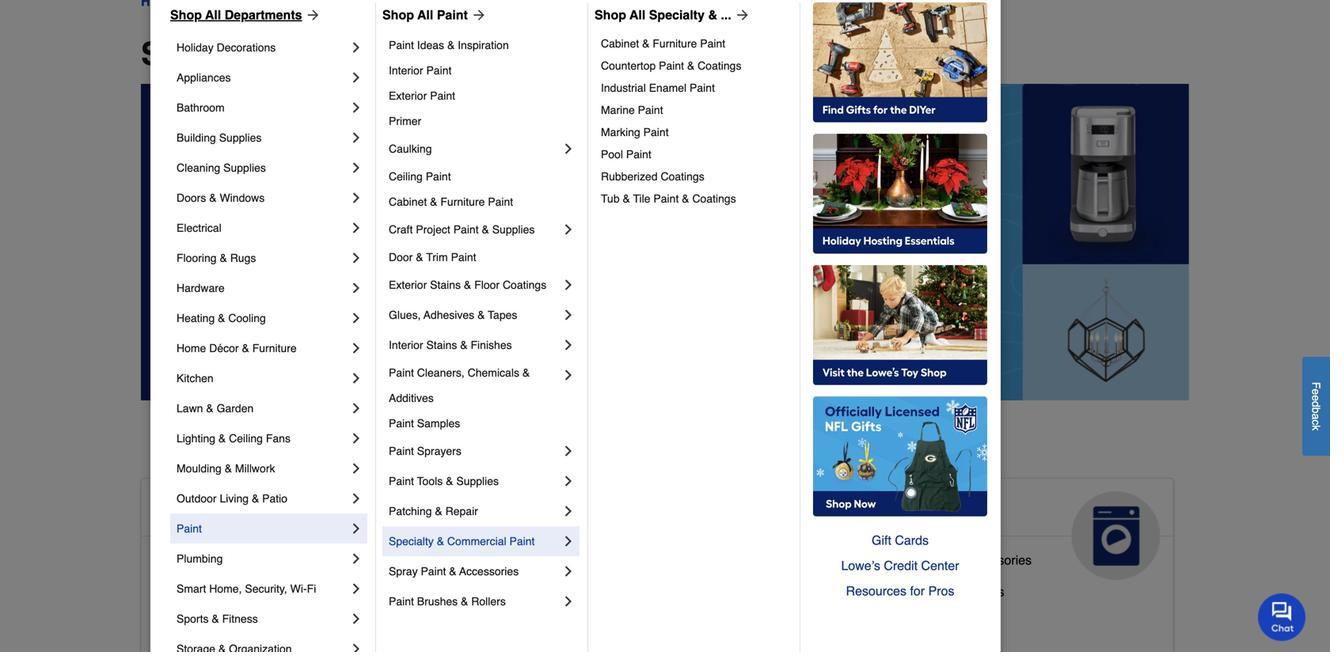 Task type: vqa. For each thing, say whether or not it's contained in the screenshot.
Exterior corresponding to Exterior Stains & Floor Coatings
yes



Task type: describe. For each thing, give the bounding box(es) containing it.
shop for shop all departments
[[170, 8, 202, 22]]

0 horizontal spatial appliances
[[177, 71, 231, 84]]

animal & pet care image
[[719, 492, 808, 581]]

credit
[[884, 559, 918, 574]]

heating & cooling link
[[177, 303, 349, 334]]

exterior for exterior stains & floor coatings
[[389, 279, 427, 292]]

kitchen link
[[177, 364, 349, 394]]

paint down marine paint
[[644, 126, 669, 139]]

shop all departments
[[141, 36, 471, 72]]

rollers
[[472, 596, 506, 608]]

doors
[[177, 192, 206, 204]]

spray paint & accessories
[[389, 566, 519, 578]]

marking
[[601, 126, 641, 139]]

lowe's credit center link
[[814, 554, 988, 579]]

specialty & commercial paint
[[389, 536, 535, 548]]

additives
[[389, 392, 434, 405]]

paint right spray
[[421, 566, 446, 578]]

marine paint link
[[601, 99, 789, 121]]

chevron right image for glues, adhesives & tapes
[[561, 307, 577, 323]]

coatings up industrial enamel paint link
[[698, 59, 742, 72]]

moulding & millwork
[[177, 463, 275, 475]]

tools
[[417, 475, 443, 488]]

chevron right image for paint sprayers
[[561, 444, 577, 459]]

supplies for livestock supplies
[[564, 579, 612, 593]]

chevron right image for electrical
[[349, 220, 364, 236]]

patio
[[262, 493, 288, 505]]

livestock
[[507, 579, 560, 593]]

chevron right image for plumbing
[[349, 551, 364, 567]]

beverage
[[860, 585, 915, 600]]

primer link
[[389, 109, 577, 134]]

paint down spray
[[389, 596, 414, 608]]

ceiling inside lighting & ceiling fans link
[[229, 433, 263, 445]]

arrow right image
[[302, 7, 321, 23]]

& inside animal & pet care
[[588, 498, 604, 524]]

lighting
[[177, 433, 216, 445]]

& down rubberized coatings link on the top of the page
[[682, 192, 690, 205]]

paint down ceiling paint link
[[488, 196, 513, 208]]

cooling
[[228, 312, 266, 325]]

pet beds, houses, & furniture link
[[507, 607, 679, 638]]

lawn
[[177, 402, 203, 415]]

spray
[[389, 566, 418, 578]]

k
[[1311, 425, 1323, 431]]

paint down additives
[[389, 417, 414, 430]]

1 vertical spatial bathroom
[[219, 553, 274, 568]]

paint left ideas
[[389, 39, 414, 51]]

security,
[[245, 583, 287, 596]]

departments for shop all departments
[[277, 36, 471, 72]]

accessible bathroom link
[[154, 550, 274, 581]]

chevron right image for caulking
[[561, 141, 577, 157]]

& left repair
[[435, 505, 443, 518]]

patching & repair link
[[389, 497, 561, 527]]

accessible for accessible home
[[154, 498, 270, 524]]

outdoor living & patio link
[[177, 484, 349, 514]]

chevron right image for interior stains & finishes
[[561, 337, 577, 353]]

accessible home
[[154, 498, 338, 524]]

cards
[[895, 534, 929, 548]]

1 horizontal spatial cabinet
[[601, 37, 639, 50]]

interior paint link
[[389, 58, 577, 83]]

officially licensed n f l gifts. shop now. image
[[814, 397, 988, 517]]

beverage & wine chillers
[[860, 585, 1005, 600]]

shop all specialty & ... link
[[595, 6, 751, 25]]

c
[[1311, 420, 1323, 425]]

all for paint
[[418, 8, 434, 22]]

kitchen
[[177, 372, 214, 385]]

shop all departments link
[[170, 6, 321, 25]]

tapes
[[488, 309, 518, 322]]

pool
[[601, 148, 623, 161]]

0 vertical spatial specialty
[[649, 8, 705, 22]]

stains for exterior
[[430, 279, 461, 292]]

chevron right image for patching & repair
[[561, 504, 577, 520]]

furniture down heating & cooling link
[[252, 342, 297, 355]]

chevron right image for home décor & furniture
[[349, 341, 364, 356]]

heating & cooling
[[177, 312, 266, 325]]

stains for interior
[[427, 339, 457, 352]]

caulking
[[389, 143, 432, 155]]

chevron right image for hardware
[[349, 280, 364, 296]]

sports & fitness
[[177, 613, 258, 626]]

paint left the tools
[[389, 475, 414, 488]]

brushes
[[417, 596, 458, 608]]

adhesives
[[424, 309, 475, 322]]

chevron right image for spray paint & accessories
[[561, 564, 577, 580]]

1 vertical spatial cabinet & furniture paint
[[389, 196, 513, 208]]

accessible for accessible bedroom
[[154, 585, 215, 600]]

paint inside paint cleaners, chemicals & additives
[[389, 367, 414, 379]]

entry
[[219, 617, 248, 631]]

& down patching & repair
[[437, 536, 444, 548]]

shop all paint link
[[383, 6, 487, 25]]

1 horizontal spatial cabinet & furniture paint
[[601, 37, 726, 50]]

& left tile
[[623, 192, 630, 205]]

home inside the home décor & furniture link
[[177, 342, 206, 355]]

supplies up patching & repair link
[[457, 475, 499, 488]]

chat invite button image
[[1259, 593, 1307, 642]]

paint up enamel
[[659, 59, 684, 72]]

accessible bedroom link
[[154, 581, 270, 613]]

beds,
[[530, 610, 562, 625]]

departments for shop all departments
[[225, 8, 302, 22]]

accessible for accessible entry & home
[[154, 617, 215, 631]]

holiday hosting essentials. image
[[814, 134, 988, 254]]

lawn & garden
[[177, 402, 254, 415]]

smart home, security, wi-fi
[[177, 583, 316, 596]]

chevron right image for paint tools & supplies
[[561, 474, 577, 490]]

& left floor
[[464, 279, 472, 292]]

paint down caulking
[[426, 170, 451, 183]]

animal & pet care
[[507, 498, 644, 549]]

& left cooling
[[218, 312, 225, 325]]

d
[[1311, 401, 1323, 408]]

fitness
[[222, 613, 258, 626]]

appliance parts & accessories
[[860, 553, 1032, 568]]

chevron right image for exterior stains & floor coatings
[[561, 277, 577, 293]]

all for departments
[[205, 8, 221, 22]]

0 vertical spatial bathroom
[[177, 101, 225, 114]]

cleaning
[[177, 162, 220, 174]]

supplies for cleaning supplies
[[224, 162, 266, 174]]

visit the lowe's toy shop. image
[[814, 265, 988, 386]]

furniture up "craft project paint & supplies"
[[441, 196, 485, 208]]

& left patio
[[252, 493, 259, 505]]

accessories for spray paint & accessories
[[460, 566, 519, 578]]

chevron right image for lawn & garden
[[349, 401, 364, 417]]

pet inside animal & pet care
[[610, 498, 644, 524]]

industrial enamel paint
[[601, 82, 715, 94]]

paint down animal
[[510, 536, 535, 548]]

& up paint brushes & rollers
[[449, 566, 457, 578]]

windows
[[220, 192, 265, 204]]

glues,
[[389, 309, 421, 322]]

chevron right image for doors & windows
[[349, 190, 364, 206]]

chevron right image for cleaning supplies
[[349, 160, 364, 176]]

paint up the 'door & trim paint' link
[[454, 223, 479, 236]]

primer
[[389, 115, 422, 128]]

chevron right image for heating & cooling
[[349, 311, 364, 326]]

marking paint link
[[601, 121, 789, 143]]

livestock supplies
[[507, 579, 612, 593]]

accessible entry & home link
[[154, 613, 297, 645]]

lowe's
[[842, 559, 881, 574]]

tub
[[601, 192, 620, 205]]

0 horizontal spatial appliances link
[[177, 63, 349, 93]]

moulding
[[177, 463, 222, 475]]

& right doors
[[209, 192, 217, 204]]

holiday
[[177, 41, 214, 54]]

& left millwork
[[225, 463, 232, 475]]

chevron right image for sports & fitness
[[349, 612, 364, 627]]

coatings up 'tapes'
[[503, 279, 547, 292]]

inspiration
[[458, 39, 509, 51]]

& up industrial enamel paint link
[[688, 59, 695, 72]]

paint tools & supplies
[[389, 475, 499, 488]]

wine
[[930, 585, 959, 600]]

door
[[389, 251, 413, 264]]

chevron right image for paint brushes & rollers
[[561, 594, 577, 610]]

paint right the trim
[[451, 251, 476, 264]]

furniture up countertop paint & coatings on the top
[[653, 37, 697, 50]]

coatings down rubberized coatings link on the top of the page
[[693, 192, 736, 205]]

flooring & rugs link
[[177, 243, 349, 273]]

& up the 'door & trim paint' link
[[482, 223, 489, 236]]

paint cleaners, chemicals & additives
[[389, 367, 533, 405]]

home inside the accessible home link
[[277, 498, 338, 524]]

paint sprayers link
[[389, 436, 561, 467]]

coatings down pool paint link
[[661, 170, 705, 183]]

paint down marking paint
[[627, 148, 652, 161]]

accessible home image
[[366, 492, 455, 581]]

cleaning supplies link
[[177, 153, 349, 183]]

marine
[[601, 104, 635, 116]]

chevron right image for appliances
[[349, 70, 364, 86]]

smart
[[177, 583, 206, 596]]

tub & tile paint & coatings
[[601, 192, 736, 205]]

pros
[[929, 584, 955, 599]]

houses,
[[566, 610, 612, 625]]



Task type: locate. For each thing, give the bounding box(es) containing it.
1 interior from the top
[[389, 64, 423, 77]]

cabinet & furniture paint link
[[601, 32, 789, 55], [389, 189, 577, 215]]

chevron right image
[[349, 70, 364, 86], [349, 100, 364, 116], [349, 190, 364, 206], [349, 220, 364, 236], [561, 222, 577, 238], [561, 277, 577, 293], [349, 280, 364, 296], [561, 307, 577, 323], [561, 337, 577, 353], [561, 368, 577, 383], [349, 461, 364, 477], [349, 491, 364, 507], [561, 504, 577, 520], [561, 534, 577, 550], [349, 551, 364, 567], [349, 581, 364, 597], [561, 594, 577, 610], [349, 642, 364, 653]]

paint
[[437, 8, 468, 22], [701, 37, 726, 50], [389, 39, 414, 51], [659, 59, 684, 72], [427, 64, 452, 77], [690, 82, 715, 94], [430, 90, 456, 102], [638, 104, 664, 116], [644, 126, 669, 139], [627, 148, 652, 161], [426, 170, 451, 183], [654, 192, 679, 205], [488, 196, 513, 208], [454, 223, 479, 236], [451, 251, 476, 264], [389, 367, 414, 379], [389, 417, 414, 430], [389, 445, 414, 458], [389, 475, 414, 488], [177, 523, 202, 536], [510, 536, 535, 548], [421, 566, 446, 578], [389, 596, 414, 608]]

appliances image
[[1072, 492, 1161, 581]]

interior stains & finishes link
[[389, 330, 561, 360]]

door & trim paint link
[[389, 245, 577, 270]]

0 horizontal spatial pet
[[507, 610, 526, 625]]

pet
[[610, 498, 644, 524], [507, 610, 526, 625]]

specialty left ...
[[649, 8, 705, 22]]

2 exterior from the top
[[389, 279, 427, 292]]

0 horizontal spatial cabinet & furniture paint link
[[389, 189, 577, 215]]

coatings
[[698, 59, 742, 72], [661, 170, 705, 183], [693, 192, 736, 205], [503, 279, 547, 292]]

1 horizontal spatial pet
[[610, 498, 644, 524]]

all up ideas
[[418, 8, 434, 22]]

paint down paint samples
[[389, 445, 414, 458]]

0 vertical spatial interior
[[389, 64, 423, 77]]

chevron right image for smart home, security, wi-fi
[[349, 581, 364, 597]]

cleaning supplies
[[177, 162, 266, 174]]

0 vertical spatial cabinet & furniture paint
[[601, 37, 726, 50]]

paint up paint ideas & inspiration on the top of page
[[437, 8, 468, 22]]

resources for pros link
[[814, 579, 988, 604]]

paint sprayers
[[389, 445, 462, 458]]

0 vertical spatial cabinet & furniture paint link
[[601, 32, 789, 55]]

1 vertical spatial ceiling
[[229, 433, 263, 445]]

outdoor
[[177, 493, 217, 505]]

all inside shop all specialty & ... link
[[630, 8, 646, 22]]

paint down interior paint
[[430, 90, 456, 102]]

chevron right image for moulding & millwork
[[349, 461, 364, 477]]

lighting & ceiling fans
[[177, 433, 291, 445]]

1 vertical spatial home
[[277, 498, 338, 524]]

1 e from the top
[[1311, 389, 1323, 395]]

interior for interior stains & finishes
[[389, 339, 423, 352]]

patching & repair
[[389, 505, 478, 518]]

1 vertical spatial specialty
[[389, 536, 434, 548]]

1 horizontal spatial accessories
[[964, 553, 1032, 568]]

0 vertical spatial appliances link
[[177, 63, 349, 93]]

all for specialty
[[630, 8, 646, 22]]

interior
[[389, 64, 423, 77], [389, 339, 423, 352]]

building
[[177, 132, 216, 144]]

0 horizontal spatial cabinet
[[389, 196, 427, 208]]

paint right tile
[[654, 192, 679, 205]]

accessible
[[154, 498, 270, 524], [154, 553, 215, 568], [154, 585, 215, 600], [154, 617, 215, 631]]

1 arrow right image from the left
[[468, 7, 487, 23]]

supplies up the 'door & trim paint' link
[[493, 223, 535, 236]]

0 vertical spatial pet
[[610, 498, 644, 524]]

& right houses,
[[616, 610, 624, 625]]

patching
[[389, 505, 432, 518]]

1 vertical spatial cabinet & furniture paint link
[[389, 189, 577, 215]]

0 vertical spatial ceiling
[[389, 170, 423, 183]]

1 accessible from the top
[[154, 498, 270, 524]]

cabinet down ceiling paint
[[389, 196, 427, 208]]

tub & tile paint & coatings link
[[601, 188, 789, 210]]

& inside paint cleaners, chemicals & additives
[[523, 367, 530, 379]]

1 vertical spatial exterior
[[389, 279, 427, 292]]

& up project
[[430, 196, 438, 208]]

accessible up sports
[[154, 585, 215, 600]]

& left finishes
[[460, 339, 468, 352]]

1 horizontal spatial appliances
[[860, 498, 979, 524]]

& up the countertop
[[643, 37, 650, 50]]

supplies for building supplies
[[219, 132, 262, 144]]

accessible down smart
[[154, 617, 215, 631]]

shop for shop all specialty & ...
[[595, 8, 627, 22]]

specialty & commercial paint link
[[389, 527, 561, 557]]

0 horizontal spatial ceiling
[[229, 433, 263, 445]]

for
[[911, 584, 925, 599]]

tile
[[633, 192, 651, 205]]

2 accessible from the top
[[154, 553, 215, 568]]

chevron right image for holiday decorations
[[349, 40, 364, 55]]

departments up holiday decorations link
[[225, 8, 302, 22]]

bedroom
[[219, 585, 270, 600]]

2 e from the top
[[1311, 395, 1323, 401]]

& left the 'pros'
[[918, 585, 927, 600]]

ceiling
[[389, 170, 423, 183], [229, 433, 263, 445]]

bathroom up smart home, security, wi-fi
[[219, 553, 274, 568]]

1 horizontal spatial cabinet & furniture paint link
[[601, 32, 789, 55]]

0 horizontal spatial arrow right image
[[468, 7, 487, 23]]

& right the tools
[[446, 475, 453, 488]]

chevron right image for bathroom
[[349, 100, 364, 116]]

interior down the glues,
[[389, 339, 423, 352]]

paint down ideas
[[427, 64, 452, 77]]

bathroom link
[[177, 93, 349, 123]]

all inside shop all paint link
[[418, 8, 434, 22]]

2 horizontal spatial shop
[[595, 8, 627, 22]]

stains up cleaners, in the bottom of the page
[[427, 339, 457, 352]]

paint brushes & rollers link
[[389, 587, 561, 617]]

parts
[[920, 553, 949, 568]]

craft
[[389, 223, 413, 236]]

bathroom up building at the top left of the page
[[177, 101, 225, 114]]

commercial
[[448, 536, 507, 548]]

accessories up chillers
[[964, 553, 1032, 568]]

& right animal
[[588, 498, 604, 524]]

e up b
[[1311, 395, 1323, 401]]

arrow right image inside shop all paint link
[[468, 7, 487, 23]]

0 horizontal spatial accessories
[[460, 566, 519, 578]]

chevron right image for specialty & commercial paint
[[561, 534, 577, 550]]

appliance
[[860, 553, 916, 568]]

interior up exterior paint
[[389, 64, 423, 77]]

pet beds, houses, & furniture
[[507, 610, 679, 625]]

glues, adhesives & tapes link
[[389, 300, 561, 330]]

plumbing link
[[177, 544, 349, 574]]

building supplies link
[[177, 123, 349, 153]]

& left rollers
[[461, 596, 468, 608]]

1 vertical spatial stains
[[427, 339, 457, 352]]

f
[[1311, 382, 1323, 389]]

1 horizontal spatial shop
[[383, 8, 414, 22]]

chevron right image for kitchen
[[349, 371, 364, 387]]

appliances link up chillers
[[848, 479, 1174, 581]]

paint down countertop paint & coatings link
[[690, 82, 715, 94]]

accessible down moulding
[[154, 498, 270, 524]]

0 horizontal spatial shop
[[170, 8, 202, 22]]

paint up additives
[[389, 367, 414, 379]]

1 shop from the left
[[170, 8, 202, 22]]

cabinet & furniture paint up "craft project paint & supplies"
[[389, 196, 513, 208]]

0 vertical spatial cabinet
[[601, 37, 639, 50]]

departments up exterior paint
[[277, 36, 471, 72]]

1 vertical spatial cabinet
[[389, 196, 427, 208]]

1 horizontal spatial specialty
[[649, 8, 705, 22]]

home inside accessible entry & home link
[[264, 617, 297, 631]]

exterior paint link
[[389, 83, 577, 109]]

& left ...
[[709, 8, 718, 22]]

pool paint link
[[601, 143, 789, 166]]

accessible for accessible bathroom
[[154, 553, 215, 568]]

all inside shop all departments link
[[205, 8, 221, 22]]

interior for interior paint
[[389, 64, 423, 77]]

marking paint
[[601, 126, 669, 139]]

& right "entry"
[[252, 617, 260, 631]]

decorations
[[217, 41, 276, 54]]

pool paint
[[601, 148, 652, 161]]

3 accessible from the top
[[154, 585, 215, 600]]

glues, adhesives & tapes
[[389, 309, 518, 322]]

ceiling paint link
[[389, 164, 577, 189]]

doors & windows link
[[177, 183, 349, 213]]

paint brushes & rollers
[[389, 596, 506, 608]]

supplies up houses,
[[564, 579, 612, 593]]

0 vertical spatial stains
[[430, 279, 461, 292]]

0 vertical spatial departments
[[225, 8, 302, 22]]

supplies up windows
[[224, 162, 266, 174]]

shop up holiday
[[170, 8, 202, 22]]

living
[[220, 493, 249, 505]]

enjoy savings year-round. no matter what you're shopping for, find what you need at a great price. image
[[141, 84, 1190, 401]]

all up the countertop
[[630, 8, 646, 22]]

exterior for exterior paint
[[389, 90, 427, 102]]

accessories up rollers
[[460, 566, 519, 578]]

resources for pros
[[846, 584, 955, 599]]

furniture right houses,
[[628, 610, 679, 625]]

arrow right image for shop all specialty & ...
[[732, 7, 751, 23]]

chevron right image for building supplies
[[349, 130, 364, 146]]

stains down the trim
[[430, 279, 461, 292]]

specialty down patching
[[389, 536, 434, 548]]

moulding & millwork link
[[177, 454, 349, 484]]

stains
[[430, 279, 461, 292], [427, 339, 457, 352]]

chevron right image
[[349, 40, 364, 55], [349, 130, 364, 146], [561, 141, 577, 157], [349, 160, 364, 176], [349, 250, 364, 266], [349, 311, 364, 326], [349, 341, 364, 356], [349, 371, 364, 387], [349, 401, 364, 417], [349, 431, 364, 447], [561, 444, 577, 459], [561, 474, 577, 490], [349, 521, 364, 537], [561, 564, 577, 580], [349, 612, 364, 627]]

ceiling down caulking
[[389, 170, 423, 183]]

1 horizontal spatial arrow right image
[[732, 7, 751, 23]]

smart home, security, wi-fi link
[[177, 574, 349, 604]]

chevron right image for outdoor living & patio
[[349, 491, 364, 507]]

shop all paint
[[383, 8, 468, 22]]

e up "d"
[[1311, 389, 1323, 395]]

shop
[[141, 36, 220, 72]]

arrow right image for shop all paint
[[468, 7, 487, 23]]

home décor & furniture link
[[177, 334, 349, 364]]

caulking link
[[389, 134, 561, 164]]

shop all specialty & ...
[[595, 8, 732, 22]]

home
[[177, 342, 206, 355], [277, 498, 338, 524], [264, 617, 297, 631]]

ceiling paint
[[389, 170, 451, 183]]

appliances down holiday
[[177, 71, 231, 84]]

accessible entry & home
[[154, 617, 297, 631]]

spray paint & accessories link
[[389, 557, 561, 587]]

paint tools & supplies link
[[389, 467, 561, 497]]

hardware
[[177, 282, 225, 295]]

& right lighting on the bottom left of page
[[219, 433, 226, 445]]

& right parts
[[953, 553, 961, 568]]

find gifts for the diyer. image
[[814, 2, 988, 123]]

& right lawn
[[206, 402, 214, 415]]

1 horizontal spatial appliances link
[[848, 479, 1174, 581]]

1 exterior from the top
[[389, 90, 427, 102]]

all down shop all departments link
[[228, 36, 268, 72]]

appliances up cards
[[860, 498, 979, 524]]

shop up the countertop
[[595, 8, 627, 22]]

0 horizontal spatial specialty
[[389, 536, 434, 548]]

paint up countertop paint & coatings link
[[701, 37, 726, 50]]

exterior down 'door'
[[389, 279, 427, 292]]

ceiling inside ceiling paint link
[[389, 170, 423, 183]]

building supplies
[[177, 132, 262, 144]]

electrical
[[177, 222, 222, 234]]

chevron right image for craft project paint & supplies
[[561, 222, 577, 238]]

shop up paint ideas & inspiration on the top of page
[[383, 8, 414, 22]]

project
[[416, 223, 451, 236]]

home décor & furniture
[[177, 342, 297, 355]]

exterior
[[389, 90, 427, 102], [389, 279, 427, 292]]

4 accessible from the top
[[154, 617, 215, 631]]

& right ideas
[[448, 39, 455, 51]]

arrow right image inside shop all specialty & ... link
[[732, 7, 751, 23]]

2 vertical spatial home
[[264, 617, 297, 631]]

0 vertical spatial home
[[177, 342, 206, 355]]

1 vertical spatial appliances link
[[848, 479, 1174, 581]]

cabinet & furniture paint link up countertop paint & coatings on the top
[[601, 32, 789, 55]]

1 horizontal spatial ceiling
[[389, 170, 423, 183]]

& left rugs
[[220, 252, 227, 265]]

& down accessible bedroom link
[[212, 613, 219, 626]]

chevron right image for paint cleaners, chemicals & additives
[[561, 368, 577, 383]]

1 vertical spatial appliances
[[860, 498, 979, 524]]

paint down industrial enamel paint
[[638, 104, 664, 116]]

cabinet & furniture paint link up "craft project paint & supplies"
[[389, 189, 577, 215]]

appliances link down decorations
[[177, 63, 349, 93]]

1 vertical spatial departments
[[277, 36, 471, 72]]

all
[[205, 8, 221, 22], [418, 8, 434, 22], [630, 8, 646, 22], [228, 36, 268, 72]]

2 arrow right image from the left
[[732, 7, 751, 23]]

fi
[[307, 583, 316, 596]]

paint down outdoor
[[177, 523, 202, 536]]

0 horizontal spatial cabinet & furniture paint
[[389, 196, 513, 208]]

center
[[922, 559, 960, 574]]

exterior up primer
[[389, 90, 427, 102]]

&
[[709, 8, 718, 22], [643, 37, 650, 50], [448, 39, 455, 51], [688, 59, 695, 72], [209, 192, 217, 204], [623, 192, 630, 205], [682, 192, 690, 205], [430, 196, 438, 208], [482, 223, 489, 236], [416, 251, 423, 264], [220, 252, 227, 265], [464, 279, 472, 292], [478, 309, 485, 322], [218, 312, 225, 325], [460, 339, 468, 352], [242, 342, 249, 355], [523, 367, 530, 379], [206, 402, 214, 415], [219, 433, 226, 445], [225, 463, 232, 475], [446, 475, 453, 488], [252, 493, 259, 505], [588, 498, 604, 524], [435, 505, 443, 518], [437, 536, 444, 548], [953, 553, 961, 568], [449, 566, 457, 578], [918, 585, 927, 600], [461, 596, 468, 608], [616, 610, 624, 625], [212, 613, 219, 626], [252, 617, 260, 631]]

shop for shop all paint
[[383, 8, 414, 22]]

chevron right image for lighting & ceiling fans
[[349, 431, 364, 447]]

all up 'holiday decorations'
[[205, 8, 221, 22]]

& left the trim
[[416, 251, 423, 264]]

cabinet & furniture paint up countertop paint & coatings on the top
[[601, 37, 726, 50]]

chevron right image for flooring & rugs
[[349, 250, 364, 266]]

electrical link
[[177, 213, 349, 243]]

2 shop from the left
[[383, 8, 414, 22]]

1 vertical spatial interior
[[389, 339, 423, 352]]

cabinet up the countertop
[[601, 37, 639, 50]]

& left 'tapes'
[[478, 309, 485, 322]]

paint inside 'link'
[[389, 445, 414, 458]]

0 vertical spatial exterior
[[389, 90, 427, 102]]

ceiling up millwork
[[229, 433, 263, 445]]

2 interior from the top
[[389, 339, 423, 352]]

home,
[[209, 583, 242, 596]]

& right décor
[[242, 342, 249, 355]]

chemicals
[[468, 367, 520, 379]]

0 vertical spatial appliances
[[177, 71, 231, 84]]

craft project paint & supplies link
[[389, 215, 561, 245]]

appliance parts & accessories link
[[860, 550, 1032, 581]]

3 shop from the left
[[595, 8, 627, 22]]

chevron right image for paint
[[349, 521, 364, 537]]

arrow right image up countertop paint & coatings link
[[732, 7, 751, 23]]

sprayers
[[417, 445, 462, 458]]

shop
[[170, 8, 202, 22], [383, 8, 414, 22], [595, 8, 627, 22]]

paint samples link
[[389, 411, 577, 436]]

accessories for appliance parts & accessories
[[964, 553, 1032, 568]]

1 vertical spatial pet
[[507, 610, 526, 625]]

arrow right image
[[468, 7, 487, 23], [732, 7, 751, 23]]

interior paint
[[389, 64, 452, 77]]

plumbing
[[177, 553, 223, 566]]



